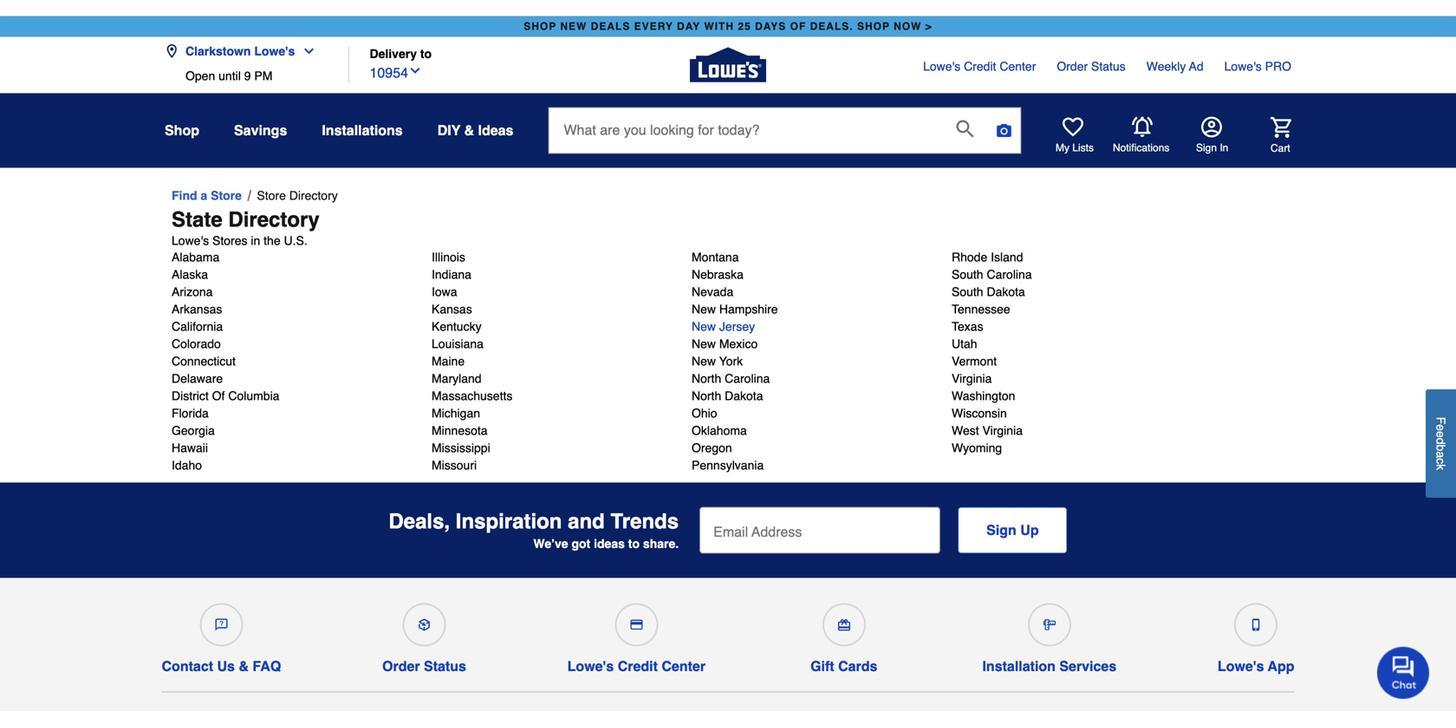 Task type: locate. For each thing, give the bounding box(es) containing it.
status left weekly
[[1092, 59, 1126, 73]]

clarkstown lowe's
[[186, 44, 295, 58]]

colorado
[[172, 337, 221, 351]]

status
[[1092, 59, 1126, 73], [424, 658, 466, 674]]

lowe's home improvement notification center image
[[1132, 117, 1153, 137]]

1 horizontal spatial store
[[257, 189, 286, 202]]

1 vertical spatial order
[[382, 658, 420, 674]]

directory up the on the left top
[[228, 208, 320, 231]]

0 vertical spatial south
[[952, 267, 984, 281]]

dakota inside the montana nebraska nevada new hampshire new jersey new mexico new york north carolina north dakota ohio oklahoma oregon pennsylvania
[[725, 389, 764, 403]]

1 vertical spatial carolina
[[725, 371, 770, 385]]

1 horizontal spatial dakota
[[987, 285, 1026, 299]]

dakota down south carolina link
[[987, 285, 1026, 299]]

1 vertical spatial to
[[628, 537, 640, 551]]

lowe's home improvement cart image
[[1271, 117, 1292, 138]]

nebraska
[[692, 267, 744, 281]]

0 horizontal spatial order status link
[[382, 596, 466, 674]]

south dakota link
[[952, 283, 1026, 300]]

k
[[1435, 464, 1449, 470]]

to right ideas
[[628, 537, 640, 551]]

0 horizontal spatial dakota
[[725, 389, 764, 403]]

arkansas link
[[172, 300, 222, 318]]

to inside deals, inspiration and trends we've got ideas to share.
[[628, 537, 640, 551]]

directory up the u.s. on the top of the page
[[289, 189, 338, 202]]

sign left 'up'
[[987, 522, 1017, 538]]

district
[[172, 389, 209, 403]]

0 vertical spatial &
[[464, 122, 474, 138]]

installations
[[322, 122, 403, 138]]

store directory link
[[257, 185, 338, 206]]

now
[[894, 20, 922, 32]]

find
[[172, 189, 197, 202]]

to up chevron down icon
[[420, 47, 432, 61]]

2 new from the top
[[692, 319, 716, 333]]

clarkstown
[[186, 44, 251, 58]]

e up d
[[1435, 424, 1449, 431]]

lowe's credit center
[[924, 59, 1037, 73], [568, 658, 706, 674]]

1 store from the left
[[211, 189, 242, 202]]

hampshire
[[720, 302, 778, 316]]

new down new mexico link at the top of the page
[[692, 354, 716, 368]]

a up k
[[1435, 451, 1449, 458]]

cart button
[[1247, 117, 1292, 155]]

1 vertical spatial status
[[424, 658, 466, 674]]

1 horizontal spatial order status link
[[1057, 58, 1126, 75]]

missouri
[[432, 458, 477, 472]]

south up the tennessee 'link'
[[952, 285, 984, 299]]

store up the on the left top
[[257, 189, 286, 202]]

connecticut
[[172, 354, 236, 368]]

new
[[692, 302, 716, 316], [692, 319, 716, 333], [692, 337, 716, 351], [692, 354, 716, 368]]

alaska link
[[172, 266, 208, 283]]

0 horizontal spatial order
[[382, 658, 420, 674]]

0 vertical spatial carolina
[[987, 267, 1032, 281]]

0 horizontal spatial &
[[239, 658, 249, 674]]

montana link
[[692, 248, 739, 266]]

0 horizontal spatial lowe's credit center link
[[568, 596, 706, 674]]

lowe's credit center up search image
[[924, 59, 1037, 73]]

2 shop from the left
[[858, 20, 890, 32]]

carolina
[[987, 267, 1032, 281], [725, 371, 770, 385]]

lowe's credit center down credit card icon
[[568, 658, 706, 674]]

1 horizontal spatial carolina
[[987, 267, 1032, 281]]

stores
[[212, 234, 248, 247]]

alabama link
[[172, 248, 220, 266]]

montana nebraska nevada new hampshire new jersey new mexico new york north carolina north dakota ohio oklahoma oregon pennsylvania
[[692, 250, 778, 472]]

north up ohio link
[[692, 389, 722, 403]]

0 vertical spatial order status link
[[1057, 58, 1126, 75]]

sign inside button
[[1197, 142, 1217, 154]]

of
[[791, 20, 807, 32]]

1 horizontal spatial status
[[1092, 59, 1126, 73]]

0 vertical spatial lowe's credit center
[[924, 59, 1037, 73]]

gift cards link
[[807, 596, 882, 674]]

Search Query text field
[[549, 108, 943, 153]]

1 horizontal spatial &
[[464, 122, 474, 138]]

order
[[1057, 59, 1088, 73], [382, 658, 420, 674]]

1 vertical spatial order status
[[382, 658, 466, 674]]

illinois
[[432, 250, 466, 264]]

mexico
[[720, 337, 758, 351]]

until
[[219, 69, 241, 83]]

1 horizontal spatial sign
[[1197, 142, 1217, 154]]

sign up button
[[958, 507, 1068, 554]]

lowe's inside the clarkstown lowe's button
[[254, 44, 295, 58]]

chevron down image
[[295, 44, 316, 58]]

1 vertical spatial north
[[692, 389, 722, 403]]

& inside "diy & ideas" button
[[464, 122, 474, 138]]

0 horizontal spatial a
[[201, 189, 207, 202]]

0 horizontal spatial sign
[[987, 522, 1017, 538]]

new hampshire link
[[692, 300, 778, 318]]

virginia down vermont link
[[952, 371, 992, 385]]

nebraska link
[[692, 266, 744, 283]]

shop left new
[[524, 20, 557, 32]]

sign up
[[987, 522, 1039, 538]]

arkansas
[[172, 302, 222, 316]]

a right find at the left top of page
[[201, 189, 207, 202]]

order down the pickup icon
[[382, 658, 420, 674]]

0 horizontal spatial order status
[[382, 658, 466, 674]]

sign up form
[[700, 507, 1068, 554]]

indiana
[[432, 267, 472, 281]]

maryland
[[432, 371, 482, 385]]

4 new from the top
[[692, 354, 716, 368]]

gift cards
[[811, 658, 878, 674]]

illinois link
[[432, 248, 466, 266]]

new down nevada link
[[692, 302, 716, 316]]

None search field
[[548, 107, 1022, 170]]

store directory
[[257, 189, 338, 202]]

0 horizontal spatial credit
[[618, 658, 658, 674]]

iowa
[[432, 285, 457, 299]]

delivery
[[370, 47, 417, 61]]

1 north from the top
[[692, 371, 722, 385]]

customer care image
[[215, 619, 228, 631]]

order status link for weekly ad link
[[1057, 58, 1126, 75]]

trends
[[611, 509, 679, 533]]

0 vertical spatial to
[[420, 47, 432, 61]]

days
[[755, 20, 787, 32]]

sign left in
[[1197, 142, 1217, 154]]

order up lowe's home improvement lists icon
[[1057, 59, 1088, 73]]

0 horizontal spatial to
[[420, 47, 432, 61]]

my
[[1056, 142, 1070, 154]]

sign in button
[[1197, 117, 1229, 155]]

store up state
[[211, 189, 242, 202]]

& inside contact us & faq link
[[239, 658, 249, 674]]

&
[[464, 122, 474, 138], [239, 658, 249, 674]]

gift card image
[[838, 619, 850, 631]]

directory for state
[[228, 208, 320, 231]]

hawaii
[[172, 441, 208, 455]]

delaware link
[[172, 370, 223, 387]]

sign for sign in
[[1197, 142, 1217, 154]]

dakota down north carolina link
[[725, 389, 764, 403]]

inspiration
[[456, 509, 562, 533]]

1 vertical spatial directory
[[228, 208, 320, 231]]

kansas link
[[432, 300, 472, 318]]

1 south from the top
[[952, 267, 984, 281]]

kansas
[[432, 302, 472, 316]]

0 vertical spatial center
[[1000, 59, 1037, 73]]

1 vertical spatial order status link
[[382, 596, 466, 674]]

0 vertical spatial order
[[1057, 59, 1088, 73]]

dimensions image
[[1044, 619, 1056, 631]]

lowe's inside state directory lowe's stores in the u.s. alabama alaska arizona arkansas california colorado connecticut delaware district of columbia florida georgia hawaii idaho
[[172, 234, 209, 247]]

contact us & faq
[[162, 658, 281, 674]]

1 horizontal spatial a
[[1435, 451, 1449, 458]]

new up "new york" link
[[692, 337, 716, 351]]

0 vertical spatial sign
[[1197, 142, 1217, 154]]

0 horizontal spatial store
[[211, 189, 242, 202]]

order status link
[[1057, 58, 1126, 75], [382, 596, 466, 674]]

25
[[738, 20, 752, 32]]

1 horizontal spatial to
[[628, 537, 640, 551]]

1 vertical spatial dakota
[[725, 389, 764, 403]]

north
[[692, 371, 722, 385], [692, 389, 722, 403]]

a inside button
[[1435, 451, 1449, 458]]

florida link
[[172, 404, 209, 422]]

store
[[211, 189, 242, 202], [257, 189, 286, 202]]

west
[[952, 424, 980, 437]]

illinois indiana iowa kansas kentucky louisiana maine maryland massachusetts michigan minnesota mississippi missouri
[[432, 250, 513, 472]]

sign inside button
[[987, 522, 1017, 538]]

shop left now
[[858, 20, 890, 32]]

2 north from the top
[[692, 389, 722, 403]]

sign in
[[1197, 142, 1229, 154]]

oklahoma
[[692, 424, 747, 437]]

0 vertical spatial dakota
[[987, 285, 1026, 299]]

1 horizontal spatial shop
[[858, 20, 890, 32]]

status down the pickup icon
[[424, 658, 466, 674]]

carolina down "island"
[[987, 267, 1032, 281]]

0 vertical spatial north
[[692, 371, 722, 385]]

lowe's home improvement lists image
[[1063, 117, 1084, 137]]

lowe's pro link
[[1225, 58, 1292, 75]]

oregon link
[[692, 439, 732, 456]]

1 horizontal spatial lowe's credit center
[[924, 59, 1037, 73]]

florida
[[172, 406, 209, 420]]

wisconsin link
[[952, 404, 1007, 422]]

1 vertical spatial sign
[[987, 522, 1017, 538]]

deals,
[[389, 509, 450, 533]]

0 horizontal spatial center
[[662, 658, 706, 674]]

tennessee link
[[952, 300, 1011, 318]]

1 horizontal spatial credit
[[964, 59, 997, 73]]

1 horizontal spatial lowe's credit center link
[[924, 58, 1037, 75]]

directory for store
[[289, 189, 338, 202]]

0 vertical spatial directory
[[289, 189, 338, 202]]

virginia down wisconsin at the bottom right
[[983, 424, 1023, 437]]

ohio link
[[692, 404, 718, 422]]

south
[[952, 267, 984, 281], [952, 285, 984, 299]]

credit up search image
[[964, 59, 997, 73]]

iowa link
[[432, 283, 457, 300]]

1 vertical spatial a
[[1435, 451, 1449, 458]]

1 horizontal spatial order status
[[1057, 59, 1126, 73]]

delivery to
[[370, 47, 432, 61]]

1 vertical spatial &
[[239, 658, 249, 674]]

order status up lowe's home improvement lists icon
[[1057, 59, 1126, 73]]

order status down the pickup icon
[[382, 658, 466, 674]]

pickup image
[[418, 619, 431, 631]]

credit down credit card icon
[[618, 658, 658, 674]]

up
[[1021, 522, 1039, 538]]

e up the b
[[1435, 431, 1449, 438]]

& right us at the left of the page
[[239, 658, 249, 674]]

north down "new york" link
[[692, 371, 722, 385]]

0 horizontal spatial carolina
[[725, 371, 770, 385]]

credit card image
[[631, 619, 643, 631]]

directory inside state directory lowe's stores in the u.s. alabama alaska arizona arkansas california colorado connecticut delaware district of columbia florida georgia hawaii idaho
[[228, 208, 320, 231]]

diy & ideas
[[438, 122, 514, 138]]

carolina inside 'rhode island south carolina south dakota tennessee texas utah vermont virginia washington wisconsin west virginia wyoming'
[[987, 267, 1032, 281]]

& right diy
[[464, 122, 474, 138]]

0 vertical spatial virginia
[[952, 371, 992, 385]]

1 vertical spatial credit
[[618, 658, 658, 674]]

new up new mexico link at the top of the page
[[692, 319, 716, 333]]

open
[[186, 69, 215, 83]]

south down "rhode"
[[952, 267, 984, 281]]

1 vertical spatial south
[[952, 285, 984, 299]]

nevada
[[692, 285, 734, 299]]

carolina down york
[[725, 371, 770, 385]]

0 horizontal spatial shop
[[524, 20, 557, 32]]

0 horizontal spatial lowe's credit center
[[568, 658, 706, 674]]



Task type: describe. For each thing, give the bounding box(es) containing it.
open until 9 pm
[[186, 69, 273, 83]]

3 new from the top
[[692, 337, 716, 351]]

vermont
[[952, 354, 997, 368]]

contact us & faq link
[[162, 596, 281, 674]]

0 vertical spatial lowe's credit center link
[[924, 58, 1037, 75]]

in
[[251, 234, 260, 247]]

2 south from the top
[[952, 285, 984, 299]]

idaho link
[[172, 456, 202, 474]]

deals.
[[810, 20, 854, 32]]

0 vertical spatial a
[[201, 189, 207, 202]]

michigan
[[432, 406, 480, 420]]

1 vertical spatial lowe's credit center
[[568, 658, 706, 674]]

contact
[[162, 658, 213, 674]]

connecticut link
[[172, 352, 236, 370]]

louisiana
[[432, 337, 484, 351]]

savings
[[234, 122, 287, 138]]

day
[[677, 20, 701, 32]]

>
[[926, 20, 933, 32]]

search image
[[957, 120, 974, 137]]

services
[[1060, 658, 1117, 674]]

ideas
[[594, 537, 625, 551]]

pennsylvania
[[692, 458, 764, 472]]

9
[[244, 69, 251, 83]]

faq
[[253, 658, 281, 674]]

u.s.
[[284, 234, 308, 247]]

shop new deals every day with 25 days of deals. shop now > link
[[520, 16, 936, 37]]

rhode
[[952, 250, 988, 264]]

0 vertical spatial status
[[1092, 59, 1126, 73]]

0 horizontal spatial status
[[424, 658, 466, 674]]

chat invite button image
[[1378, 646, 1431, 699]]

every
[[634, 20, 674, 32]]

d
[[1435, 438, 1449, 445]]

rhode island south carolina south dakota tennessee texas utah vermont virginia washington wisconsin west virginia wyoming
[[952, 250, 1032, 455]]

arizona
[[172, 285, 213, 299]]

west virginia link
[[952, 422, 1023, 439]]

b
[[1435, 445, 1449, 451]]

in
[[1220, 142, 1229, 154]]

diy
[[438, 122, 461, 138]]

we've
[[534, 537, 568, 551]]

1 vertical spatial center
[[662, 658, 706, 674]]

2 store from the left
[[257, 189, 286, 202]]

new york link
[[692, 352, 743, 370]]

lowe's app link
[[1218, 596, 1295, 674]]

10954 button
[[370, 61, 422, 83]]

installations button
[[322, 115, 403, 146]]

rhode island link
[[952, 248, 1024, 266]]

notifications
[[1113, 142, 1170, 154]]

lowe's home improvement logo image
[[690, 27, 767, 103]]

camera image
[[996, 122, 1013, 139]]

mobile image
[[1251, 619, 1263, 631]]

find a store link
[[172, 185, 242, 206]]

cart
[[1271, 142, 1291, 154]]

carolina inside the montana nebraska nevada new hampshire new jersey new mexico new york north carolina north dakota ohio oklahoma oregon pennsylvania
[[725, 371, 770, 385]]

georgia link
[[172, 422, 215, 439]]

tennessee
[[952, 302, 1011, 316]]

10954
[[370, 65, 408, 81]]

utah
[[952, 337, 978, 351]]

1 new from the top
[[692, 302, 716, 316]]

mississippi link
[[432, 439, 491, 456]]

order status link for bottommost lowe's credit center link
[[382, 596, 466, 674]]

kentucky link
[[432, 318, 482, 335]]

deals, inspiration and trends we've got ideas to share.
[[389, 509, 679, 551]]

alabama
[[172, 250, 220, 264]]

0 vertical spatial credit
[[964, 59, 997, 73]]

1 horizontal spatial center
[[1000, 59, 1037, 73]]

ohio
[[692, 406, 718, 420]]

texas link
[[952, 318, 984, 335]]

f e e d b a c k
[[1435, 417, 1449, 470]]

diy & ideas button
[[438, 115, 514, 146]]

location image
[[165, 44, 179, 58]]

1 horizontal spatial order
[[1057, 59, 1088, 73]]

2 e from the top
[[1435, 431, 1449, 438]]

delaware
[[172, 371, 223, 385]]

idaho
[[172, 458, 202, 472]]

app
[[1268, 658, 1295, 674]]

1 vertical spatial lowe's credit center link
[[568, 596, 706, 674]]

south carolina link
[[952, 266, 1032, 283]]

lowe's inside "lowe's app" link
[[1218, 658, 1265, 674]]

Email Address email field
[[700, 507, 941, 554]]

hawaii link
[[172, 439, 208, 456]]

sign for sign up
[[987, 522, 1017, 538]]

alaska
[[172, 267, 208, 281]]

lowe's inside lowe's pro link
[[1225, 59, 1262, 73]]

and
[[568, 509, 605, 533]]

1 shop from the left
[[524, 20, 557, 32]]

the
[[264, 234, 281, 247]]

kentucky
[[432, 319, 482, 333]]

north dakota link
[[692, 387, 764, 404]]

wisconsin
[[952, 406, 1007, 420]]

dakota inside 'rhode island south carolina south dakota tennessee texas utah vermont virginia washington wisconsin west virginia wyoming'
[[987, 285, 1026, 299]]

deals
[[591, 20, 631, 32]]

lowe's app
[[1218, 658, 1295, 674]]

utah link
[[952, 335, 978, 352]]

my lists
[[1056, 142, 1094, 154]]

georgia
[[172, 424, 215, 437]]

1 vertical spatial virginia
[[983, 424, 1023, 437]]

wyoming
[[952, 441, 1003, 455]]

weekly
[[1147, 59, 1187, 73]]

cards
[[839, 658, 878, 674]]

lowe's home improvement account image
[[1202, 117, 1223, 137]]

chevron down image
[[408, 64, 422, 78]]

north carolina link
[[692, 370, 770, 387]]

share.
[[643, 537, 679, 551]]

lists
[[1073, 142, 1094, 154]]

new
[[560, 20, 587, 32]]

of
[[212, 389, 225, 403]]

1 e from the top
[[1435, 424, 1449, 431]]

0 vertical spatial order status
[[1057, 59, 1126, 73]]

weekly ad
[[1147, 59, 1204, 73]]



Task type: vqa. For each thing, say whether or not it's contained in the screenshot.


